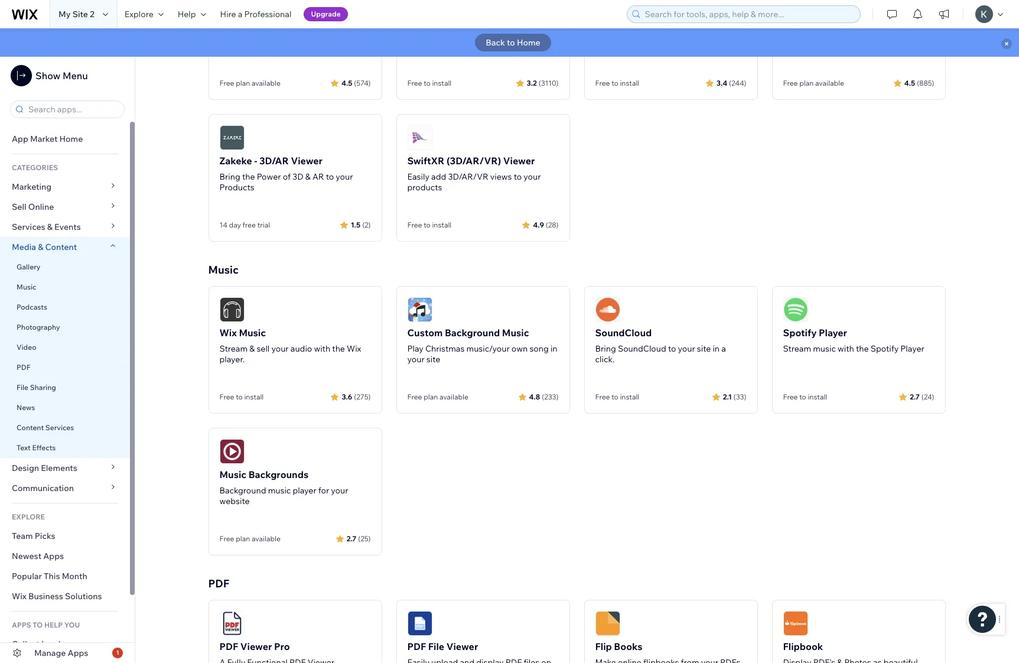 Task type: locate. For each thing, give the bounding box(es) containing it.
install for wix music
[[244, 392, 264, 401]]

(244)
[[729, 78, 747, 87]]

newest
[[12, 551, 41, 561]]

stream inside wix music stream & sell your audio with the wix player.
[[220, 343, 248, 354]]

0 horizontal spatial site
[[427, 354, 440, 365]]

file sharing link
[[0, 378, 130, 398]]

flip
[[595, 641, 612, 652]]

video link
[[0, 337, 130, 358]]

install for soundcloud
[[620, 392, 640, 401]]

& right 3d on the top
[[305, 171, 311, 182]]

content
[[45, 242, 77, 252], [17, 423, 44, 432]]

stream down spotify player logo
[[783, 343, 811, 354]]

2.7 for spotify player
[[910, 392, 920, 401]]

4.9
[[533, 220, 544, 229]]

news link
[[0, 398, 130, 418]]

pdf down "video"
[[17, 363, 31, 372]]

flip books
[[595, 641, 643, 652]]

music up wix music logo
[[208, 263, 239, 277]]

plan
[[236, 79, 250, 87], [800, 79, 814, 87], [424, 392, 438, 401], [236, 534, 250, 543]]

background down backgrounds
[[220, 485, 266, 496]]

0 horizontal spatial music
[[268, 485, 291, 496]]

business
[[28, 591, 63, 602]]

hire a professional
[[220, 9, 292, 20]]

0 horizontal spatial 2.7
[[347, 534, 356, 543]]

4.5 left the "(574)"
[[342, 78, 352, 87]]

the inside wix music stream & sell your audio with the wix player.
[[332, 343, 345, 354]]

stream left sell
[[220, 343, 248, 354]]

1 with from the left
[[314, 343, 330, 354]]

file down "pdf file viewer logo"
[[428, 641, 444, 652]]

pdf down "pdf file viewer logo"
[[407, 641, 426, 652]]

1 horizontal spatial with
[[838, 343, 854, 354]]

media
[[12, 242, 36, 252]]

2 with from the left
[[838, 343, 854, 354]]

a right hire
[[238, 9, 243, 20]]

play
[[407, 343, 424, 354]]

0 vertical spatial file
[[17, 383, 28, 392]]

apps
[[12, 620, 31, 629]]

0 vertical spatial soundcloud
[[595, 327, 652, 339]]

2 horizontal spatial the
[[856, 343, 869, 354]]

free down click.
[[595, 392, 610, 401]]

2.7 left (24) on the bottom right
[[910, 392, 920, 401]]

collect leads
[[12, 639, 65, 649]]

1 vertical spatial home
[[59, 134, 83, 144]]

sell
[[257, 343, 270, 354]]

gallery link
[[0, 257, 130, 277]]

& inside wix music stream & sell your audio with the wix player.
[[249, 343, 255, 354]]

1 horizontal spatial a
[[722, 343, 726, 354]]

help
[[178, 9, 196, 20]]

0 horizontal spatial apps
[[43, 551, 64, 561]]

back to home alert
[[0, 28, 1019, 57]]

0 horizontal spatial stream
[[220, 343, 248, 354]]

newest apps link
[[0, 546, 130, 566]]

categories
[[12, 163, 58, 172]]

news
[[17, 403, 35, 412]]

menu
[[63, 70, 88, 82]]

services down sell online
[[12, 222, 45, 232]]

apps up this
[[43, 551, 64, 561]]

music
[[813, 343, 836, 354], [268, 485, 291, 496]]

bring down zakeke
[[220, 171, 240, 182]]

1 vertical spatial spotify
[[871, 343, 899, 354]]

bring
[[220, 171, 240, 182], [595, 343, 616, 354]]

0 vertical spatial background
[[445, 327, 500, 339]]

books
[[614, 641, 643, 652]]

your inside zakeke - 3d/ar viewer bring the power of 3d & ar to your products
[[336, 171, 353, 182]]

podcasts link
[[0, 297, 130, 317]]

1 horizontal spatial wix
[[220, 327, 237, 339]]

wix down wix music logo
[[220, 327, 237, 339]]

your
[[336, 171, 353, 182], [524, 171, 541, 182], [271, 343, 289, 354], [678, 343, 695, 354], [407, 354, 425, 365], [331, 485, 348, 496]]

available for 4.5 (885)
[[815, 79, 844, 87]]

1 vertical spatial 2.7
[[347, 534, 356, 543]]

free for 3.6 (275)
[[220, 392, 234, 401]]

1 in from the left
[[551, 343, 558, 354]]

zakeke - 3d/ar viewer logo image
[[220, 125, 244, 150]]

in inside soundcloud bring soundcloud to your site in a click.
[[713, 343, 720, 354]]

the inside spotify player stream music with the spotify player
[[856, 343, 869, 354]]

team picks
[[12, 531, 55, 541]]

2.7 (24)
[[910, 392, 935, 401]]

music inside music backgrounds background music player for your website
[[268, 485, 291, 496]]

bring down soundcloud logo
[[595, 343, 616, 354]]

0 horizontal spatial wix
[[12, 591, 27, 602]]

0 horizontal spatial bring
[[220, 171, 240, 182]]

newest apps
[[12, 551, 64, 561]]

swiftxr (3d/ar/vr) viewer logo image
[[407, 125, 432, 150]]

wix inside sidebar element
[[12, 591, 27, 602]]

14
[[220, 220, 227, 229]]

free for 4.9 (28)
[[407, 220, 422, 229]]

pdf file viewer logo image
[[407, 611, 432, 636]]

0 vertical spatial player
[[819, 327, 847, 339]]

leads
[[41, 639, 65, 649]]

free right (33)
[[783, 392, 798, 401]]

free down website
[[220, 534, 234, 543]]

spotify
[[783, 327, 817, 339], [871, 343, 899, 354]]

free for 3.4 (244)
[[595, 79, 610, 87]]

show menu button
[[11, 65, 88, 86]]

0 vertical spatial spotify
[[783, 327, 817, 339]]

free up zakeke - 3d/ar viewer logo
[[220, 79, 234, 87]]

music
[[208, 263, 239, 277], [17, 282, 36, 291], [239, 327, 266, 339], [502, 327, 529, 339], [220, 469, 246, 480]]

music up sell
[[239, 327, 266, 339]]

communication
[[12, 483, 76, 493]]

3.6 (275)
[[342, 392, 371, 401]]

zakeke
[[220, 155, 252, 167]]

0 vertical spatial a
[[238, 9, 243, 20]]

0 vertical spatial bring
[[220, 171, 240, 182]]

1 vertical spatial apps
[[68, 648, 88, 658]]

help
[[44, 620, 63, 629]]

4.5 left (885)
[[905, 78, 915, 87]]

1 horizontal spatial 4.5
[[905, 78, 915, 87]]

stream for spotify
[[783, 343, 811, 354]]

1 horizontal spatial stream
[[783, 343, 811, 354]]

with inside wix music stream & sell your audio with the wix player.
[[314, 343, 330, 354]]

0 horizontal spatial with
[[314, 343, 330, 354]]

gallery
[[17, 262, 40, 271]]

1 vertical spatial player
[[901, 343, 925, 354]]

background up music/your
[[445, 327, 500, 339]]

free down play
[[407, 392, 422, 401]]

wix down popular at the bottom left of page
[[12, 591, 27, 602]]

0 horizontal spatial content
[[17, 423, 44, 432]]

1 horizontal spatial spotify
[[871, 343, 899, 354]]

communication link
[[0, 478, 130, 498]]

0 horizontal spatial home
[[59, 134, 83, 144]]

viewer
[[291, 155, 323, 167], [503, 155, 535, 167], [240, 641, 272, 652], [447, 641, 478, 652]]

site inside custom background music play christmas music/your own song in your site
[[427, 354, 440, 365]]

0 horizontal spatial file
[[17, 383, 28, 392]]

& left sell
[[249, 343, 255, 354]]

3d/ar/vr
[[448, 171, 488, 182]]

a up 2.1
[[722, 343, 726, 354]]

0 vertical spatial 2.7
[[910, 392, 920, 401]]

free for 2.7 (24)
[[783, 392, 798, 401]]

3.4
[[717, 78, 727, 87]]

background inside custom background music play christmas music/your own song in your site
[[445, 327, 500, 339]]

1 horizontal spatial music
[[813, 343, 836, 354]]

music up own
[[502, 327, 529, 339]]

free to install for wix music
[[220, 392, 264, 401]]

media & content
[[12, 242, 77, 252]]

free down the player.
[[220, 392, 234, 401]]

1 vertical spatial wix
[[347, 343, 361, 354]]

(33)
[[734, 392, 747, 401]]

0 vertical spatial apps
[[43, 551, 64, 561]]

apps for newest apps
[[43, 551, 64, 561]]

apps right leads
[[68, 648, 88, 658]]

plan for 4.5 (885)
[[800, 79, 814, 87]]

wix for music
[[220, 327, 237, 339]]

2.7 left (25)
[[347, 534, 356, 543]]

collect
[[12, 639, 40, 649]]

0 horizontal spatial player
[[819, 327, 847, 339]]

4.8 (233)
[[529, 392, 559, 401]]

2 in from the left
[[713, 343, 720, 354]]

home right market
[[59, 134, 83, 144]]

0 horizontal spatial spotify
[[783, 327, 817, 339]]

show
[[35, 70, 60, 82]]

song
[[530, 343, 549, 354]]

home for app market home
[[59, 134, 83, 144]]

free right (3110)
[[595, 79, 610, 87]]

player
[[819, 327, 847, 339], [901, 343, 925, 354]]

1 horizontal spatial bring
[[595, 343, 616, 354]]

free for 4.5 (885)
[[783, 79, 798, 87]]

popular
[[12, 571, 42, 581]]

(233)
[[542, 392, 559, 401]]

1 4.5 from the left
[[342, 78, 352, 87]]

2.7
[[910, 392, 920, 401], [347, 534, 356, 543]]

4.5 for 4.5 (885)
[[905, 78, 915, 87]]

with
[[314, 343, 330, 354], [838, 343, 854, 354]]

(3110)
[[539, 78, 559, 87]]

1 vertical spatial file
[[428, 641, 444, 652]]

to inside swiftxr (3d/ar/vr) viewer easily add 3d/ar/vr views to your products
[[514, 171, 522, 182]]

1 horizontal spatial home
[[517, 37, 541, 48]]

music down gallery
[[17, 282, 36, 291]]

power
[[257, 171, 281, 182]]

2
[[90, 9, 94, 20]]

products
[[220, 182, 254, 193]]

free right (244)
[[783, 79, 798, 87]]

file
[[17, 383, 28, 392], [428, 641, 444, 652]]

online
[[28, 202, 54, 212]]

soundcloud down soundcloud logo
[[595, 327, 652, 339]]

1 stream from the left
[[220, 343, 248, 354]]

for
[[318, 485, 329, 496]]

music down music backgrounds logo
[[220, 469, 246, 480]]

show menu
[[35, 70, 88, 82]]

2 vertical spatial wix
[[12, 591, 27, 602]]

upgrade button
[[304, 7, 348, 21]]

0 horizontal spatial 4.5
[[342, 78, 352, 87]]

0 vertical spatial content
[[45, 242, 77, 252]]

wix up 3.6 (275)
[[347, 343, 361, 354]]

of
[[283, 171, 291, 182]]

1 vertical spatial content
[[17, 423, 44, 432]]

views
[[490, 171, 512, 182]]

sidebar element
[[0, 57, 135, 663]]

app market home link
[[0, 129, 130, 149]]

popular this month link
[[0, 566, 130, 586]]

free for 4.5 (574)
[[220, 79, 234, 87]]

home inside button
[[517, 37, 541, 48]]

to
[[507, 37, 515, 48], [424, 79, 431, 87], [612, 79, 619, 87], [326, 171, 334, 182], [514, 171, 522, 182], [424, 220, 431, 229], [668, 343, 676, 354], [236, 392, 243, 401], [612, 392, 619, 401], [800, 392, 806, 401]]

4.9 (28)
[[533, 220, 559, 229]]

& right media
[[38, 242, 43, 252]]

your inside custom background music play christmas music/your own song in your site
[[407, 354, 425, 365]]

(2)
[[362, 220, 371, 229]]

(574)
[[354, 78, 371, 87]]

2 4.5 from the left
[[905, 78, 915, 87]]

0 horizontal spatial in
[[551, 343, 558, 354]]

1.5 (2)
[[351, 220, 371, 229]]

file up news
[[17, 383, 28, 392]]

0 vertical spatial music
[[813, 343, 836, 354]]

1
[[116, 649, 119, 657]]

content down services & events link
[[45, 242, 77, 252]]

2 stream from the left
[[783, 343, 811, 354]]

sell online link
[[0, 197, 130, 217]]

content down news
[[17, 423, 44, 432]]

soundcloud right click.
[[618, 343, 666, 354]]

1 vertical spatial services
[[45, 423, 74, 432]]

1 vertical spatial bring
[[595, 343, 616, 354]]

free plan available for 2.7 (25)
[[220, 534, 281, 543]]

(24)
[[922, 392, 935, 401]]

2 horizontal spatial wix
[[347, 343, 361, 354]]

video
[[17, 343, 36, 352]]

0 horizontal spatial the
[[242, 171, 255, 182]]

1 horizontal spatial in
[[713, 343, 720, 354]]

0 vertical spatial wix
[[220, 327, 237, 339]]

1 horizontal spatial background
[[445, 327, 500, 339]]

app
[[12, 134, 28, 144]]

1 horizontal spatial site
[[697, 343, 711, 354]]

stream inside spotify player stream music with the spotify player
[[783, 343, 811, 354]]

free for 4.8 (233)
[[407, 392, 422, 401]]

1 horizontal spatial the
[[332, 343, 345, 354]]

free down products at the left top of page
[[407, 220, 422, 229]]

free right the "(574)"
[[407, 79, 422, 87]]

a
[[238, 9, 243, 20], [722, 343, 726, 354]]

my site 2
[[59, 9, 94, 20]]

3.2 (3110)
[[527, 78, 559, 87]]

to inside zakeke - 3d/ar viewer bring the power of 3d & ar to your products
[[326, 171, 334, 182]]

1 vertical spatial music
[[268, 485, 291, 496]]

1 vertical spatial a
[[722, 343, 726, 354]]

background
[[445, 327, 500, 339], [220, 485, 266, 496]]

the inside zakeke - 3d/ar viewer bring the power of 3d & ar to your products
[[242, 171, 255, 182]]

viewer inside zakeke - 3d/ar viewer bring the power of 3d & ar to your products
[[291, 155, 323, 167]]

services down the news link
[[45, 423, 74, 432]]

available
[[252, 79, 281, 87], [815, 79, 844, 87], [440, 392, 468, 401], [252, 534, 281, 543]]

wix for business
[[12, 591, 27, 602]]

home inside sidebar element
[[59, 134, 83, 144]]

flip books logo image
[[595, 611, 620, 636]]

0 horizontal spatial a
[[238, 9, 243, 20]]

1 vertical spatial background
[[220, 485, 266, 496]]

home for back to home
[[517, 37, 541, 48]]

home right back
[[517, 37, 541, 48]]

music inside spotify player stream music with the spotify player
[[813, 343, 836, 354]]

stream
[[220, 343, 248, 354], [783, 343, 811, 354]]

1 horizontal spatial 2.7
[[910, 392, 920, 401]]

0 horizontal spatial background
[[220, 485, 266, 496]]

0 vertical spatial home
[[517, 37, 541, 48]]

install for spotify player
[[808, 392, 827, 401]]

1 horizontal spatial apps
[[68, 648, 88, 658]]

free for 2.7 (25)
[[220, 534, 234, 543]]

the
[[242, 171, 255, 182], [332, 343, 345, 354], [856, 343, 869, 354]]

0 vertical spatial services
[[12, 222, 45, 232]]



Task type: describe. For each thing, give the bounding box(es) containing it.
click.
[[595, 354, 615, 365]]

2.7 (25)
[[347, 534, 371, 543]]

file inside sidebar element
[[17, 383, 28, 392]]

available for 2.7 (25)
[[252, 534, 281, 543]]

free to install for soundcloud
[[595, 392, 640, 401]]

plan for 4.5 (574)
[[236, 79, 250, 87]]

manage
[[34, 648, 66, 658]]

pdf inside sidebar element
[[17, 363, 31, 372]]

plan for 4.8 (233)
[[424, 392, 438, 401]]

design
[[12, 463, 39, 473]]

to inside soundcloud bring soundcloud to your site in a click.
[[668, 343, 676, 354]]

available for 4.8 (233)
[[440, 392, 468, 401]]

pdf viewer pro logo image
[[220, 611, 244, 636]]

site inside soundcloud bring soundcloud to your site in a click.
[[697, 343, 711, 354]]

hire
[[220, 9, 236, 20]]

custom background music play christmas music/your own song in your site
[[407, 327, 558, 365]]

to inside button
[[507, 37, 515, 48]]

solutions
[[65, 591, 102, 602]]

market
[[30, 134, 58, 144]]

music inside music backgrounds background music player for your website
[[220, 469, 246, 480]]

1.5
[[351, 220, 361, 229]]

spotify player logo image
[[783, 297, 808, 322]]

1 vertical spatial soundcloud
[[618, 343, 666, 354]]

Search apps... field
[[25, 101, 121, 118]]

my
[[59, 9, 71, 20]]

sell
[[12, 202, 26, 212]]

3.6
[[342, 392, 352, 401]]

-
[[254, 155, 257, 167]]

free plan available for 4.5 (885)
[[783, 79, 844, 87]]

text
[[17, 443, 31, 452]]

you
[[64, 620, 80, 629]]

month
[[62, 571, 87, 581]]

2.1 (33)
[[723, 392, 747, 401]]

stream for wix
[[220, 343, 248, 354]]

trial
[[257, 220, 270, 229]]

your inside swiftxr (3d/ar/vr) viewer easily add 3d/ar/vr views to your products
[[524, 171, 541, 182]]

free to install for swiftxr (3d/ar/vr) viewer
[[407, 220, 452, 229]]

music for player
[[813, 343, 836, 354]]

collect leads link
[[0, 634, 130, 654]]

music for backgrounds
[[268, 485, 291, 496]]

plan for 2.7 (25)
[[236, 534, 250, 543]]

file sharing
[[17, 383, 56, 392]]

swiftxr
[[407, 155, 445, 167]]

player
[[293, 485, 317, 496]]

your inside wix music stream & sell your audio with the wix player.
[[271, 343, 289, 354]]

design elements link
[[0, 458, 130, 478]]

pdf down pdf viewer pro logo at the left of page
[[220, 641, 238, 652]]

free for 2.1 (33)
[[595, 392, 610, 401]]

free
[[243, 220, 256, 229]]

music inside wix music stream & sell your audio with the wix player.
[[239, 327, 266, 339]]

free to install for spotify player
[[783, 392, 827, 401]]

flipbook logo image
[[783, 611, 808, 636]]

(25)
[[358, 534, 371, 543]]

1 horizontal spatial file
[[428, 641, 444, 652]]

music backgrounds logo image
[[220, 439, 244, 464]]

Search for tools, apps, help & more... field
[[641, 6, 857, 22]]

soundcloud logo image
[[595, 297, 620, 322]]

explore
[[12, 512, 45, 521]]

text effects
[[17, 443, 56, 452]]

christmas
[[425, 343, 465, 354]]

2.1
[[723, 392, 732, 401]]

free for 3.2 (3110)
[[407, 79, 422, 87]]

marketing link
[[0, 177, 130, 197]]

ar
[[313, 171, 324, 182]]

to
[[33, 620, 43, 629]]

pdf up pdf viewer pro logo at the left of page
[[208, 577, 229, 590]]

(28)
[[546, 220, 559, 229]]

photography
[[17, 323, 60, 332]]

media & content link
[[0, 237, 130, 257]]

effects
[[32, 443, 56, 452]]

& inside zakeke - 3d/ar viewer bring the power of 3d & ar to your products
[[305, 171, 311, 182]]

photography link
[[0, 317, 130, 337]]

music backgrounds background music player for your website
[[220, 469, 348, 506]]

team picks link
[[0, 526, 130, 546]]

custom background music logo image
[[407, 297, 432, 322]]

3d
[[292, 171, 304, 182]]

spotify player stream music with the spotify player
[[783, 327, 925, 354]]

& left events
[[47, 222, 53, 232]]

a inside soundcloud bring soundcloud to your site in a click.
[[722, 343, 726, 354]]

your inside soundcloud bring soundcloud to your site in a click.
[[678, 343, 695, 354]]

(275)
[[354, 392, 371, 401]]

apps for manage apps
[[68, 648, 88, 658]]

custom
[[407, 327, 443, 339]]

3.2
[[527, 78, 537, 87]]

soundcloud bring soundcloud to your site in a click.
[[595, 327, 726, 365]]

2.7 for music backgrounds
[[347, 534, 356, 543]]

site
[[72, 9, 88, 20]]

content services link
[[0, 418, 130, 438]]

player.
[[220, 354, 245, 365]]

audio
[[291, 343, 312, 354]]

in inside custom background music play christmas music/your own song in your site
[[551, 343, 558, 354]]

services & events link
[[0, 217, 130, 237]]

backgrounds
[[249, 469, 309, 480]]

own
[[512, 343, 528, 354]]

background inside music backgrounds background music player for your website
[[220, 485, 266, 496]]

add
[[431, 171, 446, 182]]

music link
[[0, 277, 130, 297]]

free plan available for 4.8 (233)
[[407, 392, 468, 401]]

podcasts
[[17, 303, 47, 311]]

14 day free trial
[[220, 220, 270, 229]]

viewer inside swiftxr (3d/ar/vr) viewer easily add 3d/ar/vr views to your products
[[503, 155, 535, 167]]

4.5 for 4.5 (574)
[[342, 78, 352, 87]]

bring inside soundcloud bring soundcloud to your site in a click.
[[595, 343, 616, 354]]

website
[[220, 496, 250, 506]]

zakeke - 3d/ar viewer bring the power of 3d & ar to your products
[[220, 155, 353, 193]]

1 horizontal spatial content
[[45, 242, 77, 252]]

available for 4.5 (574)
[[252, 79, 281, 87]]

events
[[54, 222, 81, 232]]

with inside spotify player stream music with the spotify player
[[838, 343, 854, 354]]

hire a professional link
[[213, 0, 299, 28]]

team
[[12, 531, 33, 541]]

4.5 (885)
[[905, 78, 935, 87]]

4.8
[[529, 392, 540, 401]]

back to home
[[486, 37, 541, 48]]

bring inside zakeke - 3d/ar viewer bring the power of 3d & ar to your products
[[220, 171, 240, 182]]

the for zakeke
[[242, 171, 255, 182]]

explore
[[125, 9, 153, 20]]

your inside music backgrounds background music player for your website
[[331, 485, 348, 496]]

help button
[[171, 0, 213, 28]]

music inside custom background music play christmas music/your own song in your site
[[502, 327, 529, 339]]

3.4 (244)
[[717, 78, 747, 87]]

popular this month
[[12, 571, 87, 581]]

free plan available for 4.5 (574)
[[220, 79, 281, 87]]

4.5 (574)
[[342, 78, 371, 87]]

1 horizontal spatial player
[[901, 343, 925, 354]]

products
[[407, 182, 442, 193]]

day
[[229, 220, 241, 229]]

(885)
[[917, 78, 935, 87]]

professional
[[244, 9, 292, 20]]

wix music logo image
[[220, 297, 244, 322]]

music inside sidebar element
[[17, 282, 36, 291]]

the for spotify
[[856, 343, 869, 354]]

install for swiftxr (3d/ar/vr) viewer
[[432, 220, 452, 229]]

pdf viewer pro
[[220, 641, 290, 652]]



Task type: vqa. For each thing, say whether or not it's contained in the screenshot.


